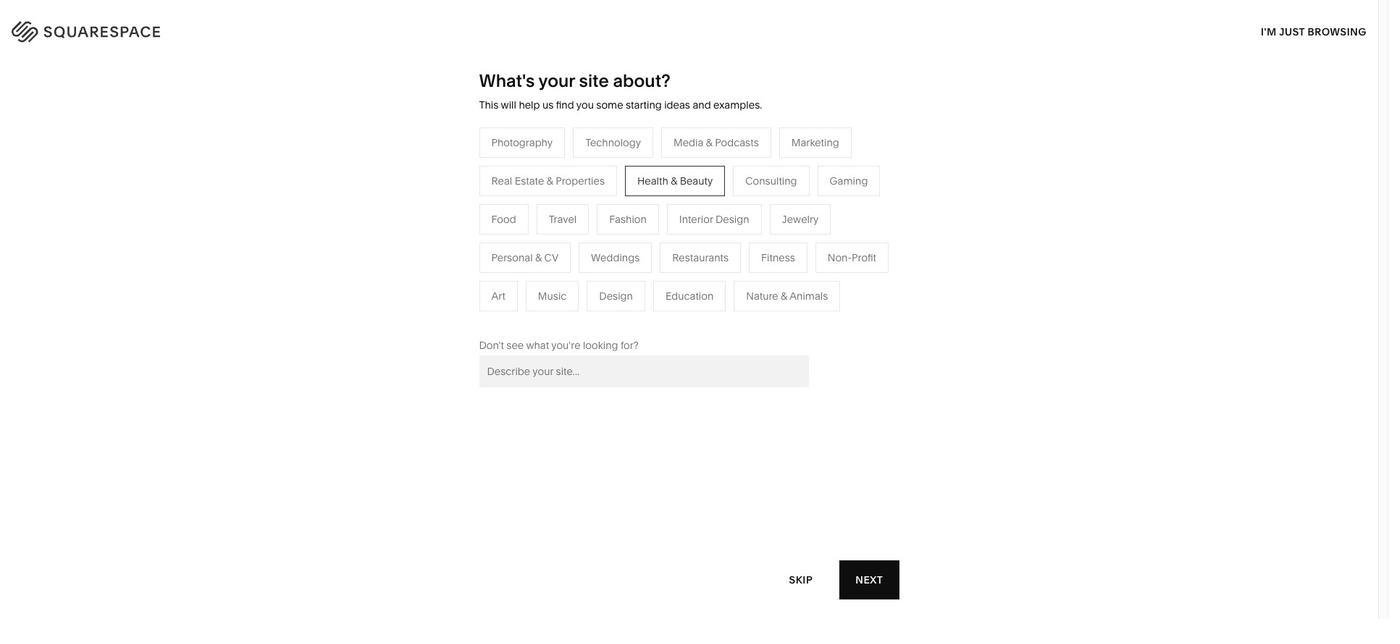 Task type: locate. For each thing, give the bounding box(es) containing it.
what's
[[479, 70, 535, 91]]

non-
[[828, 251, 852, 264], [439, 266, 463, 279]]

weddings
[[591, 251, 640, 264], [524, 288, 573, 301]]

Technology radio
[[573, 127, 653, 158]]

Interior Design radio
[[667, 204, 762, 235]]

interior
[[679, 213, 713, 226]]

0 horizontal spatial animals
[[721, 223, 759, 236]]

fitness up nature & animals option
[[761, 251, 795, 264]]

restaurants
[[524, 223, 581, 236], [673, 251, 729, 264]]

0 vertical spatial weddings
[[591, 251, 640, 264]]

properties
[[556, 174, 605, 187], [589, 310, 638, 323]]

1 vertical spatial nature
[[746, 290, 779, 303]]

real down music
[[524, 310, 545, 323]]

Photography radio
[[479, 127, 565, 158]]

real inside option
[[492, 174, 512, 187]]

1 vertical spatial estate
[[548, 310, 577, 323]]

media up beauty
[[674, 136, 704, 149]]

decor
[[718, 201, 747, 214]]

restaurants down travel link
[[524, 223, 581, 236]]

travel up media & podcasts 'link'
[[549, 213, 577, 226]]

0 horizontal spatial podcasts
[[566, 245, 610, 258]]

design
[[716, 213, 750, 226], [599, 290, 633, 303]]

travel
[[524, 201, 552, 214], [549, 213, 577, 226]]

just
[[1280, 25, 1305, 38]]

0 vertical spatial properties
[[556, 174, 605, 187]]

0 horizontal spatial weddings
[[524, 288, 573, 301]]

real estate & properties
[[492, 174, 605, 187], [524, 310, 638, 323]]

1 horizontal spatial animals
[[790, 290, 828, 303]]

1 horizontal spatial estate
[[548, 310, 577, 323]]

for?
[[621, 339, 639, 352]]

you
[[577, 99, 594, 112]]

education
[[666, 290, 714, 303]]

cv
[[544, 251, 559, 264]]

i'm just browsing
[[1261, 25, 1367, 38]]

estate
[[515, 174, 544, 187], [548, 310, 577, 323]]

fitness down interior
[[677, 245, 711, 258]]

1 vertical spatial nature & animals
[[746, 290, 828, 303]]

0 vertical spatial media
[[674, 136, 704, 149]]

nature down fitness radio
[[746, 290, 779, 303]]

non-profit
[[828, 251, 877, 264]]

nature down home
[[677, 223, 709, 236]]

Real Estate & Properties radio
[[479, 166, 617, 196]]

1 horizontal spatial fitness
[[761, 251, 795, 264]]

community
[[371, 266, 427, 279]]

beauty
[[680, 174, 713, 187]]

media & podcasts
[[674, 136, 759, 149], [524, 245, 610, 258]]

animals down decor
[[721, 223, 759, 236]]

non- inside option
[[828, 251, 852, 264]]

1 horizontal spatial nature
[[746, 290, 779, 303]]

Jewelry radio
[[770, 204, 831, 235]]

podcasts inside radio
[[715, 136, 759, 149]]

1 vertical spatial weddings
[[524, 288, 573, 301]]

1 horizontal spatial design
[[716, 213, 750, 226]]

skip
[[789, 573, 813, 586]]

& inside radio
[[535, 251, 542, 264]]

restaurants down nature & animals link
[[673, 251, 729, 264]]

media
[[674, 136, 704, 149], [524, 245, 554, 258]]

in
[[1350, 22, 1361, 35]]

1 horizontal spatial media & podcasts
[[674, 136, 759, 149]]

site
[[579, 70, 609, 91]]

real up food radio
[[492, 174, 512, 187]]

1 vertical spatial media & podcasts
[[524, 245, 610, 258]]

1 vertical spatial animals
[[790, 290, 828, 303]]

design inside radio
[[599, 290, 633, 303]]

home
[[677, 201, 706, 214]]

media & podcasts down and
[[674, 136, 759, 149]]

1 vertical spatial properties
[[589, 310, 638, 323]]

Non-Profit radio
[[816, 243, 889, 273]]

podcasts
[[715, 136, 759, 149], [566, 245, 610, 258]]

estate up travel link
[[515, 174, 544, 187]]

fitness link
[[677, 245, 726, 258]]

0 vertical spatial design
[[716, 213, 750, 226]]

1 horizontal spatial real
[[524, 310, 545, 323]]

1 horizontal spatial non-
[[828, 251, 852, 264]]

marketing
[[792, 136, 839, 149]]

profit
[[852, 251, 877, 264]]

0 horizontal spatial design
[[599, 290, 633, 303]]

0 horizontal spatial real
[[492, 174, 512, 187]]

non- right community at the top
[[439, 266, 463, 279]]

0 vertical spatial restaurants
[[524, 223, 581, 236]]

fitness
[[677, 245, 711, 258], [761, 251, 795, 264]]

1 vertical spatial non-
[[439, 266, 463, 279]]

Media & Podcasts radio
[[661, 127, 771, 158]]

animals down fitness radio
[[790, 290, 828, 303]]

squarespace logo image
[[29, 17, 190, 41]]

what's your site about? this will help us find you some starting ideas and examples.
[[479, 70, 762, 112]]

nature & animals link
[[677, 223, 774, 236]]

properties up travel option
[[556, 174, 605, 187]]

Restaurants radio
[[660, 243, 741, 273]]

0 vertical spatial nature & animals
[[677, 223, 759, 236]]

0 vertical spatial real estate & properties
[[492, 174, 605, 187]]

Art radio
[[479, 281, 518, 311]]

1 horizontal spatial podcasts
[[715, 136, 759, 149]]

1 horizontal spatial restaurants
[[673, 251, 729, 264]]

non- down jewelry option
[[828, 251, 852, 264]]

Fashion radio
[[597, 204, 659, 235]]

0 horizontal spatial restaurants
[[524, 223, 581, 236]]

1 vertical spatial design
[[599, 290, 633, 303]]

Weddings radio
[[579, 243, 652, 273]]

properties up looking
[[589, 310, 638, 323]]

1 vertical spatial restaurants
[[673, 251, 729, 264]]

&
[[706, 136, 713, 149], [547, 174, 553, 187], [671, 174, 678, 187], [709, 201, 715, 214], [712, 223, 718, 236], [557, 245, 563, 258], [535, 251, 542, 264], [429, 266, 436, 279], [781, 290, 788, 303], [580, 310, 586, 323]]

0 vertical spatial estate
[[515, 174, 544, 187]]

1 horizontal spatial media
[[674, 136, 704, 149]]

Marketing radio
[[779, 127, 852, 158]]

weddings up design radio
[[591, 251, 640, 264]]

design inside option
[[716, 213, 750, 226]]

podcasts down examples. at the right top
[[715, 136, 759, 149]]

this
[[479, 99, 499, 112]]

1 vertical spatial podcasts
[[566, 245, 610, 258]]

food
[[492, 213, 516, 226]]

0 horizontal spatial fitness
[[677, 245, 711, 258]]

nature
[[677, 223, 709, 236], [746, 290, 779, 303]]

media up the events
[[524, 245, 554, 258]]

0 vertical spatial podcasts
[[715, 136, 759, 149]]

0 horizontal spatial estate
[[515, 174, 544, 187]]

degraw image
[[495, 495, 884, 619]]

don't see what you're looking for?
[[479, 339, 639, 352]]

1 vertical spatial media
[[524, 245, 554, 258]]

0 horizontal spatial nature
[[677, 223, 709, 236]]

nature & animals
[[677, 223, 759, 236], [746, 290, 828, 303]]

nature & animals down "home & decor" link
[[677, 223, 759, 236]]

technology
[[585, 136, 641, 149]]

0 vertical spatial animals
[[721, 223, 759, 236]]

podcasts down restaurants "link"
[[566, 245, 610, 258]]

real estate & properties up you're
[[524, 310, 638, 323]]

0 vertical spatial non-
[[828, 251, 852, 264]]

consulting
[[746, 174, 797, 187]]

0 vertical spatial nature
[[677, 223, 709, 236]]

1 horizontal spatial weddings
[[591, 251, 640, 264]]

real estate & properties up travel link
[[492, 174, 605, 187]]

1 vertical spatial real
[[524, 310, 545, 323]]

real
[[492, 174, 512, 187], [524, 310, 545, 323]]

estate down music
[[548, 310, 577, 323]]

weddings down events link
[[524, 288, 573, 301]]

Personal & CV radio
[[479, 243, 571, 273]]

browsing
[[1308, 25, 1367, 38]]

find
[[556, 99, 574, 112]]

health
[[638, 174, 669, 187]]

Fitness radio
[[749, 243, 808, 273]]

log             in link
[[1326, 22, 1361, 35]]

Design radio
[[587, 281, 645, 311]]

travel down real estate & properties option on the top
[[524, 201, 552, 214]]

0 vertical spatial real
[[492, 174, 512, 187]]

photography
[[492, 136, 553, 149]]

media & podcasts down restaurants "link"
[[524, 245, 610, 258]]

0 vertical spatial media & podcasts
[[674, 136, 759, 149]]

us
[[543, 99, 554, 112]]

animals
[[721, 223, 759, 236], [790, 290, 828, 303]]

see
[[507, 339, 524, 352]]

nature & animals down fitness radio
[[746, 290, 828, 303]]



Task type: describe. For each thing, give the bounding box(es) containing it.
log
[[1326, 22, 1347, 35]]

looking
[[583, 339, 618, 352]]

0 horizontal spatial media & podcasts
[[524, 245, 610, 258]]

personal & cv
[[492, 251, 559, 264]]

weddings link
[[524, 288, 587, 301]]

degraw element
[[495, 495, 884, 619]]

fitness inside radio
[[761, 251, 795, 264]]

will
[[501, 99, 517, 112]]

next button
[[840, 561, 899, 600]]

help
[[519, 99, 540, 112]]

personal
[[492, 251, 533, 264]]

properties inside option
[[556, 174, 605, 187]]

home & decor
[[677, 201, 747, 214]]

Consulting radio
[[733, 166, 810, 196]]

events
[[524, 266, 556, 279]]

community & non-profits link
[[371, 266, 507, 279]]

nature & animals inside option
[[746, 290, 828, 303]]

your
[[539, 70, 575, 91]]

1 vertical spatial real estate & properties
[[524, 310, 638, 323]]

Music radio
[[526, 281, 579, 311]]

what
[[526, 339, 549, 352]]

Education radio
[[653, 281, 726, 311]]

examples.
[[714, 99, 762, 112]]

0 horizontal spatial media
[[524, 245, 554, 258]]

gaming
[[830, 174, 868, 187]]

media & podcasts inside radio
[[674, 136, 759, 149]]

travel link
[[524, 201, 567, 214]]

0 horizontal spatial non-
[[439, 266, 463, 279]]

Health & Beauty radio
[[625, 166, 725, 196]]

estate inside option
[[515, 174, 544, 187]]

squarespace logo link
[[29, 17, 295, 41]]

nature inside option
[[746, 290, 779, 303]]

Nature & Animals radio
[[734, 281, 841, 311]]

fashion
[[609, 213, 647, 226]]

health & beauty
[[638, 174, 713, 187]]

community & non-profits
[[371, 266, 492, 279]]

art
[[492, 290, 506, 303]]

media inside radio
[[674, 136, 704, 149]]

restaurants inside option
[[673, 251, 729, 264]]

starting
[[626, 99, 662, 112]]

weddings inside radio
[[591, 251, 640, 264]]

next
[[856, 573, 883, 586]]

Travel radio
[[537, 204, 589, 235]]

i'm just browsing link
[[1261, 12, 1367, 51]]

travel inside option
[[549, 213, 577, 226]]

animals inside option
[[790, 290, 828, 303]]

events link
[[524, 266, 570, 279]]

interior design
[[679, 213, 750, 226]]

music
[[538, 290, 567, 303]]

restaurants link
[[524, 223, 595, 236]]

and
[[693, 99, 711, 112]]

ideas
[[664, 99, 690, 112]]

real estate & properties inside real estate & properties option
[[492, 174, 605, 187]]

don't
[[479, 339, 504, 352]]

home & decor link
[[677, 201, 762, 214]]

you're
[[551, 339, 581, 352]]

skip button
[[773, 560, 829, 600]]

media & podcasts link
[[524, 245, 624, 258]]

Food radio
[[479, 204, 529, 235]]

Gaming radio
[[818, 166, 880, 196]]

i'm
[[1261, 25, 1277, 38]]

& inside radio
[[706, 136, 713, 149]]

profits
[[463, 266, 492, 279]]

some
[[596, 99, 623, 112]]

Don't see what you're looking for? field
[[479, 356, 809, 387]]

log             in
[[1326, 22, 1361, 35]]

about?
[[613, 70, 671, 91]]

real estate & properties link
[[524, 310, 652, 323]]

jewelry
[[782, 213, 819, 226]]



Task type: vqa. For each thing, say whether or not it's contained in the screenshot.
processor,
no



